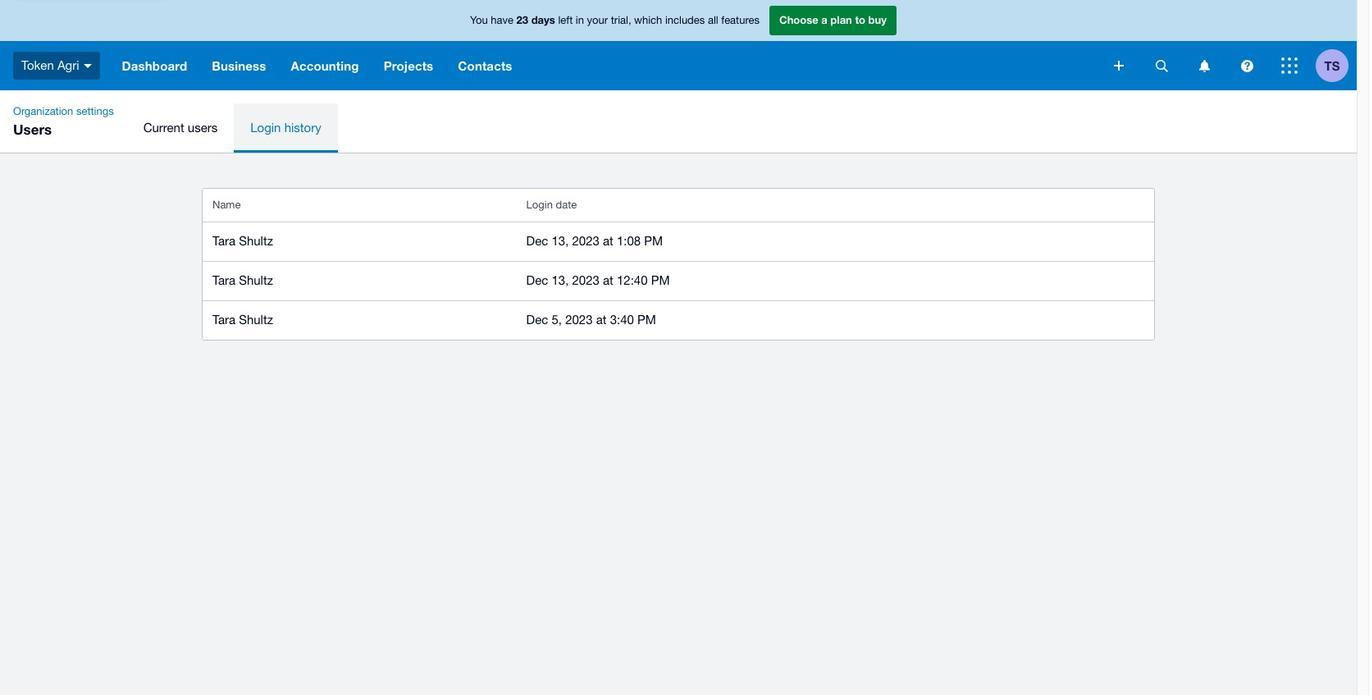 Task type: vqa. For each thing, say whether or not it's contained in the screenshot.
the Current users
yes



Task type: locate. For each thing, give the bounding box(es) containing it.
2 vertical spatial at
[[596, 313, 607, 327]]

login left date
[[527, 199, 553, 211]]

1:08
[[617, 234, 641, 248]]

tara shultz
[[213, 234, 273, 248], [213, 273, 273, 287], [213, 313, 273, 327]]

dec for dec 13, 2023 at 1:08 pm
[[527, 234, 548, 248]]

0 horizontal spatial login
[[250, 121, 281, 135]]

2 tara shultz from the top
[[213, 273, 273, 287]]

banner
[[0, 0, 1357, 90]]

agri
[[57, 58, 79, 72]]

1 tara shultz from the top
[[213, 234, 273, 248]]

tara for dec 5, 2023 at 3:40 pm
[[213, 313, 236, 327]]

menu
[[127, 103, 1357, 153]]

1 vertical spatial shultz
[[239, 273, 273, 287]]

3 tara from the top
[[213, 313, 236, 327]]

2 vertical spatial 2023
[[566, 313, 593, 327]]

0 vertical spatial pm
[[644, 234, 663, 248]]

3:40
[[610, 313, 634, 327]]

plan
[[831, 13, 853, 26]]

1 shultz from the top
[[239, 234, 273, 248]]

2 vertical spatial pm
[[638, 313, 656, 327]]

buy
[[869, 13, 887, 26]]

0 vertical spatial tara shultz
[[213, 234, 273, 248]]

2 svg image from the left
[[1199, 59, 1210, 72]]

0 horizontal spatial svg image
[[1156, 59, 1168, 72]]

current
[[143, 121, 184, 135]]

at left 1:08
[[603, 234, 614, 248]]

2 tara from the top
[[213, 273, 236, 287]]

name
[[213, 199, 241, 211]]

0 vertical spatial login
[[250, 121, 281, 135]]

1 vertical spatial tara shultz
[[213, 273, 273, 287]]

1 dec from the top
[[527, 234, 548, 248]]

organization
[[13, 105, 73, 117]]

1 horizontal spatial login
[[527, 199, 553, 211]]

dashboard
[[122, 58, 187, 73]]

0 vertical spatial 13,
[[552, 234, 569, 248]]

1 vertical spatial at
[[603, 273, 614, 287]]

login
[[250, 121, 281, 135], [527, 199, 553, 211]]

have
[[491, 14, 514, 26]]

pm right 3:40
[[638, 313, 656, 327]]

2 13, from the top
[[552, 273, 569, 287]]

2 shultz from the top
[[239, 273, 273, 287]]

1 vertical spatial login
[[527, 199, 553, 211]]

svg image
[[1282, 57, 1298, 74], [1241, 59, 1254, 72], [1114, 61, 1124, 71], [83, 64, 92, 68]]

pm for dec 13, 2023 at 1:08 pm
[[644, 234, 663, 248]]

0 vertical spatial at
[[603, 234, 614, 248]]

1 vertical spatial pm
[[651, 273, 670, 287]]

dec down login date
[[527, 234, 548, 248]]

ts
[[1325, 58, 1341, 73]]

5,
[[552, 313, 562, 327]]

dashboard link
[[110, 41, 200, 90]]

shultz for dec 5, 2023 at 3:40 pm
[[239, 313, 273, 327]]

organization settings users
[[13, 105, 114, 138]]

days
[[532, 13, 555, 26]]

0 vertical spatial tara
[[213, 234, 236, 248]]

at for 3:40
[[596, 313, 607, 327]]

login left history
[[250, 121, 281, 135]]

1 vertical spatial tara
[[213, 273, 236, 287]]

3 tara shultz from the top
[[213, 313, 273, 327]]

2 dec from the top
[[527, 273, 548, 287]]

dec left 5,
[[527, 313, 548, 327]]

1 vertical spatial 2023
[[572, 273, 600, 287]]

users
[[188, 121, 218, 135]]

2 vertical spatial tara shultz
[[213, 313, 273, 327]]

2 vertical spatial tara
[[213, 313, 236, 327]]

pm right 12:40
[[651, 273, 670, 287]]

shultz
[[239, 234, 273, 248], [239, 273, 273, 287], [239, 313, 273, 327]]

login for login history
[[250, 121, 281, 135]]

left
[[558, 14, 573, 26]]

dec 13, 2023 at 12:40 pm
[[527, 273, 670, 287]]

login history menu item
[[234, 103, 338, 153]]

pm right 1:08
[[644, 234, 663, 248]]

1 tara from the top
[[213, 234, 236, 248]]

0 vertical spatial dec
[[527, 234, 548, 248]]

2023
[[572, 234, 600, 248], [572, 273, 600, 287], [566, 313, 593, 327]]

tara for dec 13, 2023 at 12:40 pm
[[213, 273, 236, 287]]

svg image
[[1156, 59, 1168, 72], [1199, 59, 1210, 72]]

0 vertical spatial shultz
[[239, 234, 273, 248]]

2 vertical spatial dec
[[527, 313, 548, 327]]

13, up 5,
[[552, 273, 569, 287]]

0 vertical spatial 2023
[[572, 234, 600, 248]]

ts button
[[1316, 41, 1357, 90]]

login history link
[[234, 103, 338, 153]]

shultz for dec 13, 2023 at 12:40 pm
[[239, 273, 273, 287]]

1 vertical spatial dec
[[527, 273, 548, 287]]

all
[[708, 14, 719, 26]]

13,
[[552, 234, 569, 248], [552, 273, 569, 287]]

at
[[603, 234, 614, 248], [603, 273, 614, 287], [596, 313, 607, 327]]

login inside menu item
[[250, 121, 281, 135]]

organization settings link
[[7, 103, 120, 120]]

you have 23 days left in your trial, which includes all features
[[470, 13, 760, 26]]

login history
[[250, 121, 321, 135]]

3 shultz from the top
[[239, 313, 273, 327]]

trial,
[[611, 14, 632, 26]]

login date
[[527, 199, 577, 211]]

3 dec from the top
[[527, 313, 548, 327]]

at left 12:40
[[603, 273, 614, 287]]

tara
[[213, 234, 236, 248], [213, 273, 236, 287], [213, 313, 236, 327]]

dec
[[527, 234, 548, 248], [527, 273, 548, 287], [527, 313, 548, 327]]

accounting button
[[279, 41, 371, 90]]

1 horizontal spatial svg image
[[1199, 59, 1210, 72]]

projects button
[[371, 41, 446, 90]]

pm for dec 5, 2023 at 3:40 pm
[[638, 313, 656, 327]]

2023 for 1:08
[[572, 234, 600, 248]]

13, down date
[[552, 234, 569, 248]]

current users
[[143, 121, 218, 135]]

at for 12:40
[[603, 273, 614, 287]]

2023 up dec 5, 2023 at 3:40 pm
[[572, 273, 600, 287]]

pm
[[644, 234, 663, 248], [651, 273, 670, 287], [638, 313, 656, 327]]

at left 3:40
[[596, 313, 607, 327]]

login for login date
[[527, 199, 553, 211]]

23
[[517, 13, 529, 26]]

tara shultz for dec 5, 2023 at 3:40 pm
[[213, 313, 273, 327]]

2 vertical spatial shultz
[[239, 313, 273, 327]]

users
[[13, 121, 52, 138]]

13, for dec 13, 2023 at 12:40 pm
[[552, 273, 569, 287]]

dec up dec 5, 2023 at 3:40 pm
[[527, 273, 548, 287]]

2023 right 5,
[[566, 313, 593, 327]]

1 13, from the top
[[552, 234, 569, 248]]

12:40
[[617, 273, 648, 287]]

2023 down date
[[572, 234, 600, 248]]

1 vertical spatial 13,
[[552, 273, 569, 287]]

tara for dec 13, 2023 at 1:08 pm
[[213, 234, 236, 248]]



Task type: describe. For each thing, give the bounding box(es) containing it.
2023 for 12:40
[[572, 273, 600, 287]]

which
[[634, 14, 663, 26]]

settings
[[76, 105, 114, 117]]

dec 5, 2023 at 3:40 pm
[[527, 313, 656, 327]]

in
[[576, 14, 584, 26]]

choose a plan to buy
[[780, 13, 887, 26]]

tara shultz for dec 13, 2023 at 1:08 pm
[[213, 234, 273, 248]]

history
[[284, 121, 321, 135]]

business
[[212, 58, 266, 73]]

token
[[21, 58, 54, 72]]

contacts button
[[446, 41, 525, 90]]

token agri button
[[0, 41, 110, 90]]

to
[[855, 13, 866, 26]]

you
[[470, 14, 488, 26]]

dec for dec 5, 2023 at 3:40 pm
[[527, 313, 548, 327]]

svg image inside token agri popup button
[[83, 64, 92, 68]]

banner containing ts
[[0, 0, 1357, 90]]

2023 for 3:40
[[566, 313, 593, 327]]

dec 13, 2023 at 1:08 pm
[[527, 234, 663, 248]]

projects
[[384, 58, 434, 73]]

date
[[556, 199, 577, 211]]

accounting
[[291, 58, 359, 73]]

includes
[[665, 14, 705, 26]]

13, for dec 13, 2023 at 1:08 pm
[[552, 234, 569, 248]]

pm for dec 13, 2023 at 12:40 pm
[[651, 273, 670, 287]]

menu containing current users
[[127, 103, 1357, 153]]

tara shultz for dec 13, 2023 at 12:40 pm
[[213, 273, 273, 287]]

features
[[722, 14, 760, 26]]

login history element
[[203, 189, 1155, 340]]

current users link
[[127, 103, 234, 153]]

contacts
[[458, 58, 513, 73]]

shultz for dec 13, 2023 at 1:08 pm
[[239, 234, 273, 248]]

at for 1:08
[[603, 234, 614, 248]]

business button
[[200, 41, 279, 90]]

choose
[[780, 13, 819, 26]]

1 svg image from the left
[[1156, 59, 1168, 72]]

your
[[587, 14, 608, 26]]

token agri
[[21, 58, 79, 72]]

dec for dec 13, 2023 at 12:40 pm
[[527, 273, 548, 287]]

a
[[822, 13, 828, 26]]



